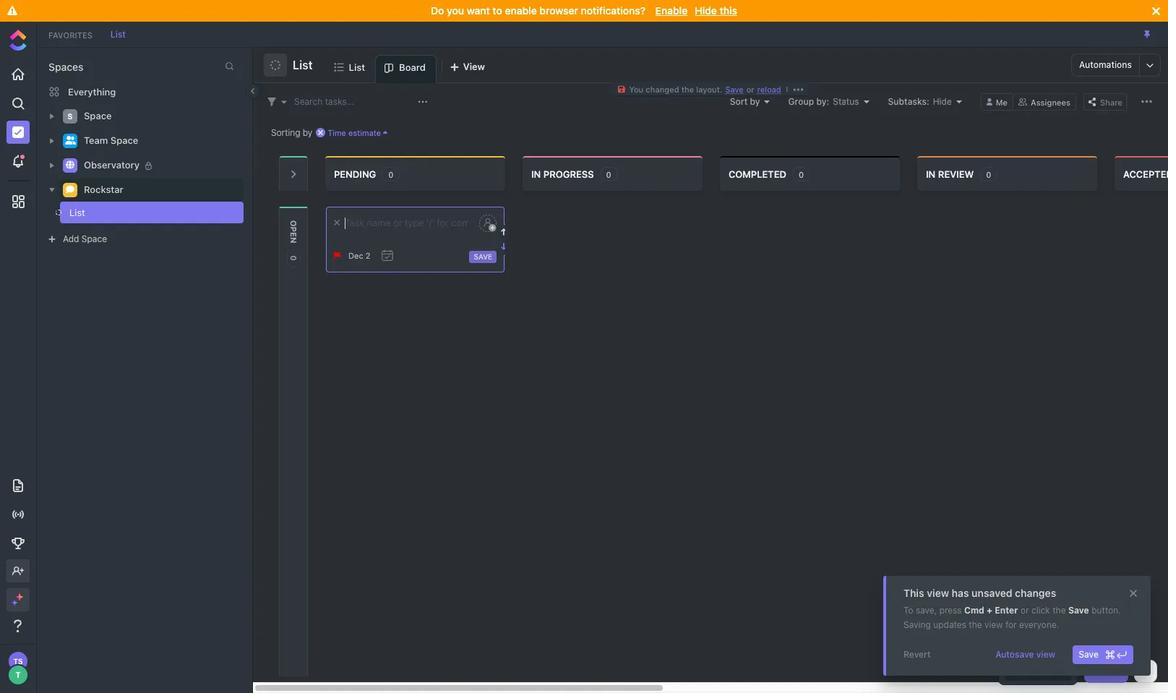 Task type: vqa. For each thing, say whether or not it's contained in the screenshot.
Do you want to enable browser notifications? Enable Hide this
yes



Task type: describe. For each thing, give the bounding box(es) containing it.
o p e n
[[289, 221, 299, 244]]

everything link
[[37, 80, 252, 103]]

ts t
[[13, 658, 23, 680]]

share
[[1101, 97, 1123, 107]]

click
[[1032, 605, 1051, 616]]

Task na﻿me or type '/' for commands field
[[334, 217, 472, 230]]

favorites
[[48, 30, 92, 39]]

0 horizontal spatial hide
[[695, 4, 718, 17]]

press
[[940, 605, 963, 616]]

you
[[630, 85, 644, 94]]

o
[[289, 221, 299, 227]]

sparkle svg 2 image
[[12, 600, 17, 606]]

do
[[431, 4, 444, 17]]

autosave view
[[996, 650, 1056, 660]]

Search tasks... text field
[[294, 92, 414, 112]]

review
[[939, 168, 975, 180]]

pending
[[334, 168, 376, 180]]

spaces
[[48, 61, 84, 73]]

add
[[63, 234, 79, 245]]

in progress
[[532, 168, 594, 180]]

board
[[399, 62, 426, 73]]

sort
[[730, 96, 748, 107]]

search
[[294, 96, 323, 107]]

0 vertical spatial or
[[747, 85, 755, 94]]

view settings image
[[1142, 96, 1153, 107]]

t
[[15, 671, 21, 680]]

group by: status
[[789, 96, 860, 107]]

this
[[904, 587, 925, 600]]

spaces link
[[37, 61, 84, 73]]

sorting
[[271, 127, 301, 138]]

sparkle svg 1 image
[[16, 594, 23, 601]]

subtasks: hide
[[889, 96, 953, 107]]

updates
[[934, 620, 967, 631]]

autosave view button
[[990, 646, 1062, 665]]

share button
[[1084, 93, 1128, 110]]

add space
[[63, 234, 107, 245]]

completed
[[729, 168, 787, 180]]

+
[[987, 605, 993, 616]]

changed
[[646, 85, 680, 94]]

automations
[[1080, 59, 1133, 70]]

save inside this view has unsaved changes to save, press cmd + enter or click the save button. saving updates the view for everyone.
[[1069, 605, 1090, 616]]

accepted
[[1124, 168, 1169, 180]]

this view has unsaved changes to save, press cmd + enter or click the save button. saving updates the view for everyone.
[[904, 587, 1122, 631]]

observatory link
[[84, 154, 234, 177]]

enable
[[505, 4, 537, 17]]

view for autosave
[[1037, 650, 1056, 660]]

in for in progress
[[532, 168, 541, 180]]

notifications?
[[581, 4, 646, 17]]

space for add space
[[82, 234, 107, 245]]

0 for pending
[[389, 170, 394, 179]]

in review
[[927, 168, 975, 180]]

group
[[789, 96, 815, 107]]

layout.
[[697, 85, 723, 94]]

save inside button
[[1079, 650, 1100, 660]]

sorting by
[[271, 127, 313, 138]]

user group image
[[65, 136, 76, 145]]

search tasks...
[[294, 96, 355, 107]]

view for this
[[928, 587, 950, 600]]

you
[[447, 4, 464, 17]]

board link
[[399, 56, 432, 82]]

time
[[328, 128, 346, 137]]

list button
[[287, 49, 313, 81]]

0 for in progress
[[607, 170, 612, 179]]

0 for in review
[[987, 170, 992, 179]]

2 vertical spatial the
[[970, 620, 983, 631]]

save button
[[1074, 646, 1134, 665]]

by for sort by
[[751, 96, 761, 107]]

0 vertical spatial list link
[[103, 29, 133, 39]]

reload
[[758, 85, 782, 94]]

status
[[833, 96, 860, 107]]

enable
[[656, 4, 688, 17]]

view
[[464, 61, 485, 72]]

p
[[289, 227, 299, 232]]

or inside this view has unsaved changes to save, press cmd + enter or click the save button. saving updates the view for everyone.
[[1021, 605, 1030, 616]]

time estimate
[[328, 128, 381, 137]]

rockstar link
[[84, 179, 234, 202]]

list up search tasks... text box
[[349, 61, 365, 73]]

everyone.
[[1020, 620, 1060, 631]]

1 vertical spatial view
[[985, 620, 1004, 631]]



Task type: locate. For each thing, give the bounding box(es) containing it.
space up 'observatory'
[[111, 135, 138, 146]]

want
[[467, 4, 490, 17]]

saving
[[904, 620, 932, 631]]

0
[[389, 170, 394, 179], [607, 170, 612, 179], [799, 170, 804, 179], [987, 170, 992, 179], [289, 256, 299, 261]]

view down "+" on the right bottom
[[985, 620, 1004, 631]]

0 for o p e n
[[289, 256, 299, 261]]

tasks...
[[325, 96, 355, 107]]

1 horizontal spatial hide
[[934, 96, 953, 107]]

in left "progress"
[[532, 168, 541, 180]]

changes
[[1016, 587, 1057, 600]]

revert
[[904, 650, 931, 660]]

in
[[532, 168, 541, 180], [927, 168, 936, 180]]

do you want to enable browser notifications? enable hide this
[[431, 4, 738, 17]]

view inside "button"
[[1037, 650, 1056, 660]]

1 horizontal spatial or
[[1021, 605, 1030, 616]]

2 in from the left
[[927, 168, 936, 180]]

sort by
[[730, 96, 761, 107]]

1 horizontal spatial by
[[751, 96, 761, 107]]

0 vertical spatial the
[[682, 85, 695, 94]]

in for in review
[[927, 168, 936, 180]]

1 vertical spatial hide
[[934, 96, 953, 107]]

view button
[[443, 55, 492, 83]]

0 horizontal spatial the
[[682, 85, 695, 94]]

1 horizontal spatial in
[[927, 168, 936, 180]]

list link up search tasks... text box
[[349, 55, 371, 82]]

2 horizontal spatial the
[[1053, 605, 1067, 616]]

0 right 'review'
[[987, 170, 992, 179]]

list down the comment image
[[69, 207, 85, 218]]

list inside button
[[293, 59, 313, 72]]

2
[[366, 251, 371, 260]]

2 horizontal spatial view
[[1037, 650, 1056, 660]]

revert button
[[898, 646, 937, 665]]

list up search at the top of the page
[[293, 59, 313, 72]]

the left layout.
[[682, 85, 695, 94]]

to
[[493, 4, 503, 17]]

comment image
[[66, 185, 75, 194]]

by for sorting by
[[303, 127, 313, 138]]

by:
[[817, 96, 830, 107]]

team
[[84, 135, 108, 146]]

unsaved
[[972, 587, 1013, 600]]

browser
[[540, 4, 579, 17]]

view down everyone.
[[1037, 650, 1056, 660]]

autosave
[[996, 650, 1035, 660]]

1 horizontal spatial the
[[970, 620, 983, 631]]

1 horizontal spatial view
[[985, 620, 1004, 631]]

0 horizontal spatial view
[[928, 587, 950, 600]]

button.
[[1092, 605, 1122, 616]]

list link down rockstar
[[36, 202, 220, 224]]

1 vertical spatial by
[[303, 127, 313, 138]]

0 for completed
[[799, 170, 804, 179]]

0 horizontal spatial in
[[532, 168, 541, 180]]

0 vertical spatial view
[[928, 587, 950, 600]]

0 right completed at the top of the page
[[799, 170, 804, 179]]

the
[[682, 85, 695, 94], [1053, 605, 1067, 616], [970, 620, 983, 631]]

save button
[[723, 85, 747, 94]]

observatory
[[84, 159, 140, 171]]

assignees
[[1032, 97, 1071, 107]]

0 right "progress"
[[607, 170, 612, 179]]

automations button
[[1073, 54, 1140, 76]]

or left click
[[1021, 605, 1030, 616]]

the down cmd in the right bottom of the page
[[970, 620, 983, 631]]

0 right 'pending'
[[389, 170, 394, 179]]

list link
[[103, 29, 133, 39], [349, 55, 371, 82], [36, 202, 220, 224]]

1 vertical spatial or
[[1021, 605, 1030, 616]]

estimate
[[349, 128, 381, 137]]

space
[[84, 110, 112, 122], [111, 135, 138, 146], [82, 234, 107, 245]]

has
[[952, 587, 970, 600]]

1 vertical spatial list link
[[349, 55, 371, 82]]

the right click
[[1053, 605, 1067, 616]]

or up sort by dropdown button
[[747, 85, 755, 94]]

hide right the subtasks:
[[934, 96, 953, 107]]

you changed the layout. save or reload
[[630, 85, 782, 94]]

1 vertical spatial the
[[1053, 605, 1067, 616]]

team space
[[84, 135, 138, 146]]

subtasks:
[[889, 96, 930, 107]]

progress
[[544, 168, 594, 180]]

2 vertical spatial view
[[1037, 650, 1056, 660]]

cmd
[[965, 605, 985, 616]]

1 in from the left
[[532, 168, 541, 180]]

0 vertical spatial space
[[84, 110, 112, 122]]

to
[[904, 605, 914, 616]]

space link
[[84, 105, 234, 128]]

ts
[[13, 658, 23, 666]]

e
[[289, 232, 299, 237]]

0 vertical spatial by
[[751, 96, 761, 107]]

for
[[1006, 620, 1018, 631]]

by right sorting
[[303, 127, 313, 138]]

2 vertical spatial space
[[82, 234, 107, 245]]

task
[[1104, 666, 1123, 677]]

me
[[997, 97, 1008, 107]]

dec
[[349, 251, 364, 260]]

view settings element
[[1139, 93, 1157, 111]]

assignees button
[[1014, 93, 1077, 110]]

team space link
[[84, 129, 234, 153]]

or
[[747, 85, 755, 94], [1021, 605, 1030, 616]]

this
[[720, 4, 738, 17]]

0 horizontal spatial by
[[303, 127, 313, 138]]

space up team
[[84, 110, 112, 122]]

space right add
[[82, 234, 107, 245]]

everything
[[68, 86, 116, 97]]

view up "save,"
[[928, 587, 950, 600]]

me button
[[981, 93, 1014, 110]]

n
[[289, 237, 299, 244]]

dec 2 button
[[349, 251, 371, 262]]

0 horizontal spatial or
[[747, 85, 755, 94]]

sort by button
[[730, 96, 770, 107]]

save
[[726, 85, 744, 94], [474, 252, 493, 261], [1069, 605, 1090, 616], [1079, 650, 1100, 660]]

view
[[928, 587, 950, 600], [985, 620, 1004, 631], [1037, 650, 1056, 660]]

list right favorites
[[111, 29, 126, 39]]

0 vertical spatial hide
[[695, 4, 718, 17]]

save,
[[916, 605, 938, 616]]

rockstar
[[84, 184, 123, 195]]

by right sort at the top right of the page
[[751, 96, 761, 107]]

hide left this on the top right
[[695, 4, 718, 17]]

0 down n
[[289, 256, 299, 261]]

1 vertical spatial space
[[111, 135, 138, 146]]

globe image
[[66, 161, 75, 170]]

list link right favorites
[[103, 29, 133, 39]]

in left 'review'
[[927, 168, 936, 180]]

by
[[751, 96, 761, 107], [303, 127, 313, 138]]

space for team space
[[111, 135, 138, 146]]

2 vertical spatial list link
[[36, 202, 220, 224]]



